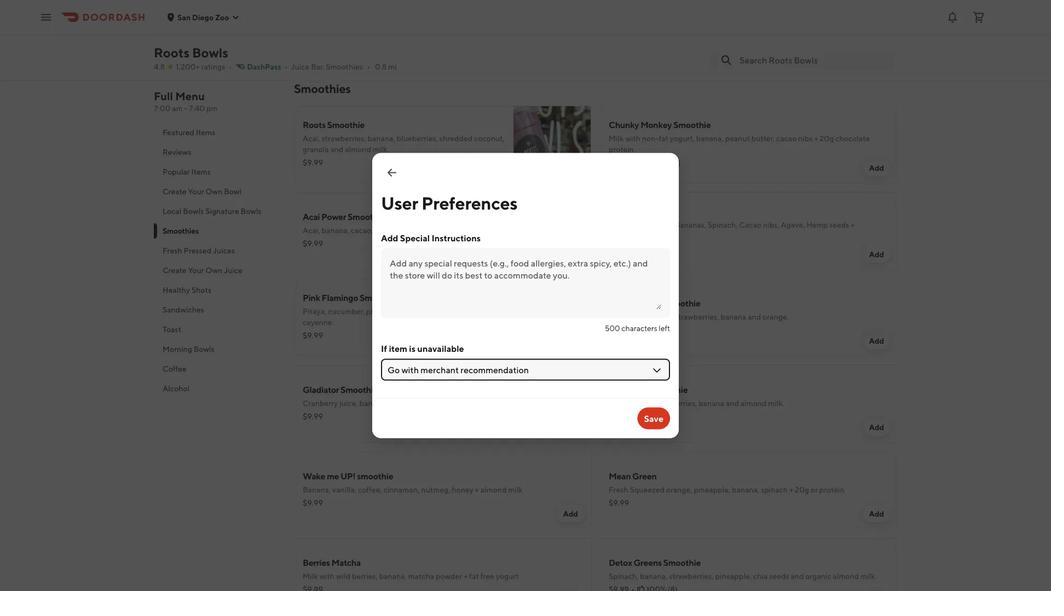Task type: locate. For each thing, give the bounding box(es) containing it.
juice bar, smoothies • 0.8 mi
[[291, 62, 397, 71]]

special
[[400, 233, 430, 243]]

and inside acai power smoothie acai, banana, cacao, blueberries, turmeric and almond milk. $9.99
[[448, 226, 462, 235]]

morning bowls
[[163, 345, 215, 354]]

1 vertical spatial acai,
[[303, 226, 320, 235]]

fat down monkey
[[659, 134, 669, 143]]

user preferences
[[381, 193, 518, 214]]

acai, inside roots smoothie acai, strawberries, banana, blueberries, shredded coconut, granola and almond milk. $9.99
[[303, 134, 320, 143]]

own for bowl
[[206, 187, 223, 196]]

0 horizontal spatial roots
[[154, 45, 190, 60]]

add inside wake me up! smoothie banana, vanilla, coffee, cinnamon, nutmeg, honey + almond milk $9.99 add
[[563, 510, 578, 519]]

own down fresh pressed juices button
[[206, 266, 223, 275]]

reviews
[[163, 148, 192, 157]]

bowls up ratings
[[192, 45, 228, 60]]

banana inside the mango mania smoothie mango, pineapple, strawberries, banana and orange.
[[721, 312, 747, 321]]

1 horizontal spatial 20g
[[795, 486, 809, 495]]

spinach, inside milk with avocado, bananas, spinach, cacao nibs, agave, hemp seeds + chocolate protein $9.99
[[708, 220, 738, 229]]

smoothie up yogurt,
[[674, 120, 711, 130]]

20g left or
[[795, 486, 809, 495]]

+ right the hemp
[[851, 220, 855, 229]]

banana, inside acai power smoothie acai, banana, cacao, blueberries, turmeric and almond milk. $9.99
[[322, 226, 349, 235]]

your
[[188, 187, 204, 196], [188, 266, 204, 275]]

$9.99 down banana,
[[303, 499, 323, 508]]

0 vertical spatial banana
[[721, 312, 747, 321]]

vanilla,
[[332, 486, 357, 495]]

milk up chocolate
[[609, 220, 624, 229]]

2 acai, from the top
[[303, 226, 320, 235]]

+ right powder
[[464, 572, 468, 581]]

milk down 'chunky'
[[609, 134, 624, 143]]

0 vertical spatial 20g
[[820, 134, 834, 143]]

1 vertical spatial roots
[[303, 120, 326, 130]]

fat
[[659, 134, 669, 143], [470, 572, 479, 581]]

bowls for roots bowls
[[192, 45, 228, 60]]

$9.99 inside pink flamingo smoothie pitaya, cucumber, pineapple, orange, banana, lemon and cayenne. $9.99
[[303, 331, 323, 340]]

banana
[[721, 312, 747, 321], [699, 399, 725, 408]]

banana, right the juice, at the left of page
[[360, 399, 387, 408]]

0 horizontal spatial fresh
[[163, 246, 182, 255]]

smoothies down local on the left top
[[163, 226, 199, 235]]

spinach, down detox
[[609, 572, 639, 581]]

1 vertical spatial blueberries,
[[375, 226, 416, 235]]

smoothies down bar,
[[294, 82, 351, 96]]

juice
[[291, 62, 310, 71], [224, 266, 243, 275]]

$9.99 down acai
[[303, 239, 323, 248]]

$9.99 inside roots smoothie acai, strawberries, banana, blueberries, shredded coconut, granola and almond milk. $9.99
[[303, 158, 323, 167]]

0 vertical spatial blueberries,
[[397, 134, 438, 143]]

1,200+
[[176, 62, 200, 71]]

matcha
[[408, 572, 434, 581]]

items up the create your own bowl
[[191, 167, 211, 176]]

20g right blueberries
[[513, 399, 527, 408]]

1 own from the top
[[206, 187, 223, 196]]

acai,
[[303, 134, 320, 143], [303, 226, 320, 235]]

smoothie up cacao,
[[348, 212, 385, 222]]

1 horizontal spatial fresh
[[609, 486, 629, 495]]

0 horizontal spatial orange,
[[404, 307, 431, 316]]

2 vertical spatial blueberries,
[[656, 399, 697, 408]]

add inside mean green fresh squeezed orange, pineapple, banana, spinach + 20g or protein $9.99 add
[[869, 510, 884, 519]]

smoothie inside the mango mania smoothie mango, pineapple, strawberries, banana and orange.
[[663, 298, 701, 309]]

fresh inside mean green fresh squeezed orange, pineapple, banana, spinach + 20g or protein $9.99 add
[[609, 486, 629, 495]]

dashpass •
[[247, 62, 288, 71]]

chocolate
[[836, 134, 870, 143]]

1 vertical spatial items
[[191, 167, 211, 176]]

gladiator
[[303, 385, 339, 395]]

strawberries, inside the mango mania smoothie mango, pineapple, strawberries, banana and orange.
[[675, 312, 720, 321]]

add button
[[863, 159, 891, 177], [863, 246, 891, 263], [863, 332, 891, 350], [863, 419, 891, 436], [557, 506, 585, 523], [863, 506, 891, 523]]

500 characters left
[[605, 324, 670, 333]]

smoothie up the cucumber,
[[360, 293, 397, 303]]

fat inside berries matcha milk with wild berries, banana, matcha powder + fat free yogurt
[[470, 572, 479, 581]]

1 vertical spatial 100%
[[647, 326, 667, 335]]

+ inside gladiator smoothie cranberry juice, banana, strawberry, pineapple, blueberries + 20g protein $9.99
[[508, 399, 512, 408]]

smoothie for mango
[[663, 298, 701, 309]]

0 vertical spatial spinach,
[[708, 220, 738, 229]]

banana, down power
[[322, 226, 349, 235]]

1 vertical spatial strawberries,
[[675, 312, 720, 321]]

fresh down the mean
[[609, 486, 629, 495]]

coffee
[[163, 364, 187, 374]]

your down pressed
[[188, 266, 204, 275]]

0 horizontal spatial juice
[[224, 266, 243, 275]]

local bowls signature bowls button
[[154, 202, 281, 221]]

ratings
[[201, 62, 225, 71]]

0 vertical spatial acai,
[[303, 134, 320, 143]]

smoothie inside the detox greens smoothie spinach, banana, strawberries, pineapple, chia seeds and organic almond milk.
[[664, 558, 701, 568]]

milk down berries
[[303, 572, 318, 581]]

with inside milk with avocado, bananas, spinach, cacao nibs, agave, hemp seeds + chocolate protein $9.99
[[626, 220, 641, 229]]

bowls for morning bowls
[[194, 345, 215, 354]]

0 horizontal spatial protein
[[529, 399, 554, 408]]

very
[[609, 385, 627, 395]]

$9.99 down cranberry
[[303, 412, 323, 421]]

items up reviews button
[[196, 128, 215, 137]]

berries
[[303, 558, 330, 568]]

smoothie for very
[[651, 385, 688, 395]]

blueberries
[[467, 399, 506, 408]]

greens
[[634, 558, 662, 568]]

preferences
[[422, 193, 518, 214]]

your down the popular items
[[188, 187, 204, 196]]

fresh pressed juices button
[[154, 241, 281, 261]]

2 horizontal spatial 20g
[[820, 134, 834, 143]]

orange, right squeezed in the right of the page
[[666, 486, 693, 495]]

banana, left the lemon
[[432, 307, 460, 316]]

1 your from the top
[[188, 187, 204, 196]]

1 100% from the top
[[647, 158, 667, 167]]

$9.99 inside milk with avocado, bananas, spinach, cacao nibs, agave, hemp seeds + chocolate protein $9.99
[[609, 245, 629, 254]]

$9.99 down mango,
[[609, 326, 629, 335]]

smoothie up the juice, at the left of page
[[341, 385, 378, 395]]

acai, inside acai power smoothie acai, banana, cacao, blueberries, turmeric and almond milk. $9.99
[[303, 226, 320, 235]]

1 vertical spatial own
[[206, 266, 223, 275]]

nibs
[[799, 134, 813, 143]]

own left bowl
[[206, 187, 223, 196]]

smoothie up (6)
[[663, 298, 701, 309]]

1 vertical spatial fat
[[470, 572, 479, 581]]

1 horizontal spatial roots
[[303, 120, 326, 130]]

banana, inside roots smoothie acai, strawberries, banana, blueberries, shredded coconut, granola and almond milk. $9.99
[[368, 134, 395, 143]]

1 vertical spatial seeds
[[770, 572, 790, 581]]

strawberries, inside the detox greens smoothie spinach, banana, strawberries, pineapple, chia seeds and organic almond milk.
[[669, 572, 714, 581]]

smoothie inside gladiator smoothie cranberry juice, banana, strawberry, pineapple, blueberries + 20g protein $9.99
[[341, 385, 378, 395]]

0 horizontal spatial 20g
[[513, 399, 527, 408]]

healthy shots
[[163, 286, 211, 295]]

-
[[184, 104, 188, 113]]

milk. inside roots smoothie acai, strawberries, banana, blueberries, shredded coconut, granola and almond milk. $9.99
[[373, 145, 389, 154]]

0 vertical spatial strawberries,
[[322, 134, 366, 143]]

1 horizontal spatial juice
[[291, 62, 310, 71]]

bowls right local on the left top
[[183, 207, 204, 216]]

milk. inside very berry smoothie strawberries, blueberries, banana and almond milk.
[[769, 399, 785, 408]]

1 horizontal spatial orange,
[[666, 486, 693, 495]]

1 vertical spatial protein
[[529, 399, 554, 408]]

1 vertical spatial banana
[[699, 399, 725, 408]]

zoo
[[215, 13, 229, 22]]

2 vertical spatial protein
[[820, 486, 845, 495]]

almond inside the detox greens smoothie spinach, banana, strawberries, pineapple, chia seeds and organic almond milk.
[[833, 572, 859, 581]]

+ inside milk with avocado, bananas, spinach, cacao nibs, agave, hemp seeds + chocolate protein $9.99
[[851, 220, 855, 229]]

+ inside berries matcha milk with wild berries, banana, matcha powder + fat free yogurt
[[464, 572, 468, 581]]

$9.99 down cayenne.
[[303, 331, 323, 340]]

seeds inside milk with avocado, bananas, spinach, cacao nibs, agave, hemp seeds + chocolate protein $9.99
[[830, 220, 850, 229]]

$9.99 inside acai power smoothie acai, banana, cacao, blueberries, turmeric and almond milk. $9.99
[[303, 239, 323, 248]]

smoothie right greens
[[664, 558, 701, 568]]

and inside very berry smoothie strawberries, blueberries, banana and almond milk.
[[726, 399, 739, 408]]

featured items
[[163, 128, 215, 137]]

with up chocolate
[[626, 220, 641, 229]]

bar,
[[311, 62, 325, 71]]

juice down the juices
[[224, 266, 243, 275]]

me
[[327, 471, 339, 482]]

blueberries, inside roots smoothie acai, strawberries, banana, blueberries, shredded coconut, granola and almond milk. $9.99
[[397, 134, 438, 143]]

banana,
[[303, 486, 331, 495]]

chocolate
[[609, 231, 645, 240]]

+ inside mean green fresh squeezed orange, pineapple, banana, spinach + 20g or protein $9.99 add
[[790, 486, 794, 495]]

with left wild
[[319, 572, 335, 581]]

free
[[481, 572, 494, 581]]

0 vertical spatial fat
[[659, 134, 669, 143]]

matcha
[[332, 558, 361, 568]]

+ right nibs at top right
[[814, 134, 818, 143]]

banana, inside mean green fresh squeezed orange, pineapple, banana, spinach + 20g or protein $9.99 add
[[732, 486, 760, 495]]

0 vertical spatial 100%
[[647, 158, 667, 167]]

20g inside gladiator smoothie cranberry juice, banana, strawberry, pineapple, blueberries + 20g protein $9.99
[[513, 399, 527, 408]]

100% left (6)
[[647, 326, 667, 335]]

items
[[196, 128, 215, 137], [191, 167, 211, 176]]

+ right spinach
[[790, 486, 794, 495]]

sandwiches
[[163, 305, 204, 314]]

seeds inside the detox greens smoothie spinach, banana, strawberries, pineapple, chia seeds and organic almond milk.
[[770, 572, 790, 581]]

strawberries, for mango mania smoothie
[[675, 312, 720, 321]]

$9.99 inside mean green fresh squeezed orange, pineapple, banana, spinach + 20g or protein $9.99 add
[[609, 499, 629, 508]]

1 vertical spatial fresh
[[609, 486, 629, 495]]

mania
[[638, 298, 662, 309]]

1 vertical spatial your
[[188, 266, 204, 275]]

spinach, left cacao
[[708, 220, 738, 229]]

add button for chunky monkey smoothie
[[863, 159, 891, 177]]

smoothie right berry
[[651, 385, 688, 395]]

almond inside acai power smoothie acai, banana, cacao, blueberries, turmeric and almond milk. $9.99
[[463, 226, 489, 235]]

strawberry,
[[389, 399, 427, 408]]

2 own from the top
[[206, 266, 223, 275]]

roots up '4.8'
[[154, 45, 190, 60]]

2 your from the top
[[188, 266, 204, 275]]

0 vertical spatial own
[[206, 187, 223, 196]]

blueberries,
[[397, 134, 438, 143], [375, 226, 416, 235], [656, 399, 697, 408]]

0 vertical spatial protein
[[609, 145, 634, 154]]

banana, right yogurt,
[[696, 134, 724, 143]]

1 horizontal spatial spinach,
[[708, 220, 738, 229]]

characters
[[622, 324, 658, 333]]

20g right nibs at top right
[[820, 134, 834, 143]]

smoothie
[[327, 120, 365, 130], [674, 120, 711, 130], [348, 212, 385, 222], [360, 293, 397, 303], [663, 298, 701, 309], [341, 385, 378, 395], [651, 385, 688, 395], [664, 558, 701, 568]]

0 vertical spatial milk
[[609, 134, 624, 143]]

1 horizontal spatial fat
[[659, 134, 669, 143]]

almond
[[345, 145, 371, 154], [463, 226, 489, 235], [741, 399, 767, 408], [481, 486, 507, 495], [833, 572, 859, 581]]

$14.00
[[303, 33, 328, 42]]

0 vertical spatial items
[[196, 128, 215, 137]]

banana, right berries,
[[379, 572, 407, 581]]

20g
[[820, 134, 834, 143], [513, 399, 527, 408], [795, 486, 809, 495]]

fat left free
[[470, 572, 479, 581]]

milk inside the chunky monkey smoothie milk with non-fat yogurt, banana, peanut butter, cacao nibs + 20g chocolate protein 100% (15) add
[[609, 134, 624, 143]]

1 horizontal spatial protein
[[609, 145, 634, 154]]

with down 'chunky'
[[626, 134, 641, 143]]

0 horizontal spatial fat
[[470, 572, 479, 581]]

cinnamon,
[[384, 486, 420, 495]]

banana, up back icon
[[368, 134, 395, 143]]

2 vertical spatial strawberries,
[[669, 572, 714, 581]]

$9.99 down the mean
[[609, 499, 629, 508]]

local bowls signature bowls
[[163, 207, 262, 216]]

1 create from the top
[[163, 187, 187, 196]]

san diego zoo button
[[166, 13, 240, 22]]

seeds right chia
[[770, 572, 790, 581]]

• right dashpass
[[285, 62, 288, 71]]

milk.
[[373, 145, 389, 154], [491, 226, 507, 235], [769, 399, 785, 408], [861, 572, 877, 581]]

orange, inside pink flamingo smoothie pitaya, cucumber, pineapple, orange, banana, lemon and cayenne. $9.99
[[404, 307, 431, 316]]

1 vertical spatial milk
[[609, 220, 624, 229]]

smoothie for pink
[[360, 293, 397, 303]]

bowls down the toast button
[[194, 345, 215, 354]]

smoothie inside pink flamingo smoothie pitaya, cucumber, pineapple, orange, banana, lemon and cayenne. $9.99
[[360, 293, 397, 303]]

own
[[206, 187, 223, 196], [206, 266, 223, 275]]

and inside roots smoothie acai, strawberries, banana, blueberries, shredded coconut, granola and almond milk. $9.99
[[330, 145, 344, 154]]

add button for mango mania smoothie
[[863, 332, 891, 350]]

2 vertical spatial 20g
[[795, 486, 809, 495]]

pineapple, inside mean green fresh squeezed orange, pineapple, banana, spinach + 20g or protein $9.99 add
[[694, 486, 731, 495]]

orange.
[[763, 312, 789, 321]]

blueberries, left the 'shredded' at the left
[[397, 134, 438, 143]]

pressed
[[184, 246, 212, 255]]

0 horizontal spatial spinach,
[[609, 572, 639, 581]]

chunky
[[609, 120, 639, 130]]

0 vertical spatial with
[[626, 134, 641, 143]]

20g inside mean green fresh squeezed orange, pineapple, banana, spinach + 20g or protein $9.99 add
[[795, 486, 809, 495]]

• left 0.8
[[367, 62, 371, 71]]

0 horizontal spatial seeds
[[770, 572, 790, 581]]

1 vertical spatial create
[[163, 266, 187, 275]]

1 horizontal spatial seeds
[[830, 220, 850, 229]]

and
[[330, 145, 344, 154], [448, 226, 462, 235], [485, 307, 498, 316], [748, 312, 761, 321], [726, 399, 739, 408], [791, 572, 804, 581]]

back image
[[386, 166, 399, 179]]

2 100% from the top
[[647, 326, 667, 335]]

• down mango,
[[632, 326, 635, 335]]

seeds right the hemp
[[830, 220, 850, 229]]

protein inside the chunky monkey smoothie milk with non-fat yogurt, banana, peanut butter, cacao nibs + 20g chocolate protein 100% (15) add
[[609, 145, 634, 154]]

fresh left pressed
[[163, 246, 182, 255]]

+
[[814, 134, 818, 143], [851, 220, 855, 229], [508, 399, 512, 408], [475, 486, 479, 495], [790, 486, 794, 495], [464, 572, 468, 581]]

0 vertical spatial fresh
[[163, 246, 182, 255]]

2 create from the top
[[163, 266, 187, 275]]

0 vertical spatial roots
[[154, 45, 190, 60]]

banana, inside berries matcha milk with wild berries, banana, matcha powder + fat free yogurt
[[379, 572, 407, 581]]

1 vertical spatial juice
[[224, 266, 243, 275]]

acai, up granola
[[303, 134, 320, 143]]

2 vertical spatial milk
[[303, 572, 318, 581]]

blueberries, up save
[[656, 399, 697, 408]]

$9.99
[[303, 158, 323, 167], [303, 239, 323, 248], [609, 245, 629, 254], [609, 326, 629, 335], [303, 331, 323, 340], [303, 412, 323, 421], [303, 499, 323, 508], [609, 499, 629, 508]]

milk. inside the detox greens smoothie spinach, banana, strawberries, pineapple, chia seeds and organic almond milk.
[[861, 572, 877, 581]]

squeezed
[[630, 486, 665, 495]]

smoothie for detox
[[664, 558, 701, 568]]

healthy
[[163, 286, 190, 295]]

2 vertical spatial with
[[319, 572, 335, 581]]

acai power smoothie acai, banana, cacao, blueberries, turmeric and almond milk. $9.99
[[303, 212, 507, 248]]

banana, down greens
[[640, 572, 668, 581]]

smoothies right bar,
[[326, 62, 363, 71]]

own for juice
[[206, 266, 223, 275]]

0 vertical spatial seeds
[[830, 220, 850, 229]]

if
[[381, 343, 387, 354]]

blueberries, down user
[[375, 226, 416, 235]]

mi
[[388, 62, 397, 71]]

roots up granola
[[303, 120, 326, 130]]

juices
[[213, 246, 235, 255]]

1 vertical spatial with
[[626, 220, 641, 229]]

roots inside roots smoothie acai, strawberries, banana, blueberries, shredded coconut, granola and almond milk. $9.99
[[303, 120, 326, 130]]

pink flamingo smoothie image
[[514, 279, 591, 357]]

1 vertical spatial orange,
[[666, 486, 693, 495]]

+ right blueberries
[[508, 399, 512, 408]]

banana, left spinach
[[732, 486, 760, 495]]

smoothie inside very berry smoothie strawberries, blueberries, banana and almond milk.
[[651, 385, 688, 395]]

smoothie up granola
[[327, 120, 365, 130]]

1 vertical spatial spinach,
[[609, 572, 639, 581]]

banana, inside the chunky monkey smoothie milk with non-fat yogurt, banana, peanut butter, cacao nibs + 20g chocolate protein 100% (15) add
[[696, 134, 724, 143]]

500
[[605, 324, 620, 333]]

if item is unavailable
[[381, 343, 464, 354]]

100% left (15)
[[647, 158, 667, 167]]

2 horizontal spatial protein
[[820, 486, 845, 495]]

1 acai, from the top
[[303, 134, 320, 143]]

banana, inside the detox greens smoothie spinach, banana, strawberries, pineapple, chia seeds and organic almond milk.
[[640, 572, 668, 581]]

1 vertical spatial 20g
[[513, 399, 527, 408]]

create down popular
[[163, 187, 187, 196]]

$9.99 down granola
[[303, 158, 323, 167]]

strawberries,
[[322, 134, 366, 143], [675, 312, 720, 321], [669, 572, 714, 581]]

20g inside the chunky monkey smoothie milk with non-fat yogurt, banana, peanut butter, cacao nibs + 20g chocolate protein 100% (15) add
[[820, 134, 834, 143]]

acai, down acai
[[303, 226, 320, 235]]

smoothie inside the chunky monkey smoothie milk with non-fat yogurt, banana, peanut butter, cacao nibs + 20g chocolate protein 100% (15) add
[[674, 120, 711, 130]]

smoothie inside acai power smoothie acai, banana, cacao, blueberries, turmeric and almond milk. $9.99
[[348, 212, 385, 222]]

0 vertical spatial your
[[188, 187, 204, 196]]

create up healthy at the top left of page
[[163, 266, 187, 275]]

juice left bar,
[[291, 62, 310, 71]]

+ right honey
[[475, 486, 479, 495]]

0 vertical spatial create
[[163, 187, 187, 196]]

$9.99 down chocolate
[[609, 245, 629, 254]]

signature
[[205, 207, 239, 216]]

orange, up is
[[404, 307, 431, 316]]

popular items
[[163, 167, 211, 176]]

wild
[[336, 572, 351, 581]]

0 vertical spatial orange,
[[404, 307, 431, 316]]

full
[[154, 90, 173, 103]]

banana, inside pink flamingo smoothie pitaya, cucumber, pineapple, orange, banana, lemon and cayenne. $9.99
[[432, 307, 460, 316]]



Task type: vqa. For each thing, say whether or not it's contained in the screenshot.
User Preferences dialog
yes



Task type: describe. For each thing, give the bounding box(es) containing it.
your for juice
[[188, 266, 204, 275]]

toast
[[163, 325, 181, 334]]

with inside berries matcha milk with wild berries, banana, matcha powder + fat free yogurt
[[319, 572, 335, 581]]

non-
[[642, 134, 659, 143]]

strawberries, for detox greens smoothie
[[669, 572, 714, 581]]

spinach
[[761, 486, 788, 495]]

20g for smoothie
[[513, 399, 527, 408]]

berries matcha milk with wild berries, banana, matcha powder + fat free yogurt
[[303, 558, 519, 581]]

100% inside the chunky monkey smoothie milk with non-fat yogurt, banana, peanut butter, cacao nibs + 20g chocolate protein 100% (15) add
[[647, 158, 667, 167]]

fat inside the chunky monkey smoothie milk with non-fat yogurt, banana, peanut butter, cacao nibs + 20g chocolate protein 100% (15) add
[[659, 134, 669, 143]]

roots smoothie image
[[514, 106, 591, 183]]

blueberries, inside very berry smoothie strawberries, blueberries, banana and almond milk.
[[656, 399, 697, 408]]

1,200+ ratings •
[[176, 62, 232, 71]]

honey
[[452, 486, 474, 495]]

pineapple, inside the detox greens smoothie spinach, banana, strawberries, pineapple, chia seeds and organic almond milk.
[[715, 572, 752, 581]]

100% (6)
[[647, 326, 678, 335]]

chunky monkey smoothie milk with non-fat yogurt, banana, peanut butter, cacao nibs + 20g chocolate protein 100% (15) add
[[609, 120, 884, 173]]

milk. inside acai power smoothie acai, banana, cacao, blueberries, turmeric and almond milk. $9.99
[[491, 226, 507, 235]]

pineapple, inside pink flamingo smoothie pitaya, cucumber, pineapple, orange, banana, lemon and cayenne. $9.99
[[366, 307, 403, 316]]

strawberries,
[[609, 399, 655, 408]]

popular items button
[[154, 162, 281, 182]]

milk inside milk with avocado, bananas, spinach, cacao nibs, agave, hemp seeds + chocolate protein $9.99
[[609, 220, 624, 229]]

full menu 7:00 am - 7:40 pm
[[154, 90, 218, 113]]

shots
[[192, 286, 211, 295]]

cucumber,
[[328, 307, 365, 316]]

pitaya,
[[303, 307, 327, 316]]

create your own bowl button
[[154, 182, 281, 202]]

save
[[644, 413, 664, 424]]

item
[[389, 343, 408, 354]]

pineapple, inside the mango mania smoothie mango, pineapple, strawberries, banana and orange.
[[637, 312, 673, 321]]

roots smoothie acai, strawberries, banana, blueberries, shredded coconut, granola and almond milk. $9.99
[[303, 120, 505, 167]]

nutmeg,
[[421, 486, 450, 495]]

detox greens smoothie spinach, banana, strawberries, pineapple, chia seeds and organic almond milk.
[[609, 558, 877, 581]]

(6)
[[668, 326, 678, 335]]

fresh inside button
[[163, 246, 182, 255]]

almond inside roots smoothie acai, strawberries, banana, blueberries, shredded coconut, granola and almond milk. $9.99
[[345, 145, 371, 154]]

0 vertical spatial juice
[[291, 62, 310, 71]]

coffee button
[[154, 359, 281, 379]]

create for create your own bowl
[[163, 187, 187, 196]]

protein inside mean green fresh squeezed orange, pineapple, banana, spinach + 20g or protein $9.99 add
[[820, 486, 845, 495]]

up!
[[341, 471, 356, 482]]

4.8
[[154, 62, 165, 71]]

or
[[811, 486, 818, 495]]

coconut,
[[474, 134, 505, 143]]

hemp
[[807, 220, 828, 229]]

your for bowl
[[188, 187, 204, 196]]

almond inside very berry smoothie strawberries, blueberries, banana and almond milk.
[[741, 399, 767, 408]]

Add Special Instructions text field
[[390, 257, 662, 310]]

0.8
[[375, 62, 387, 71]]

mean green fresh squeezed orange, pineapple, banana, spinach + 20g or protein $9.99 add
[[609, 471, 884, 519]]

smoothie
[[357, 471, 393, 482]]

roots for roots smoothie acai, strawberries, banana, blueberries, shredded coconut, granola and almond milk. $9.99
[[303, 120, 326, 130]]

berry
[[628, 385, 649, 395]]

featured
[[163, 128, 194, 137]]

create your own juice
[[163, 266, 243, 275]]

create your own bowl
[[163, 187, 242, 196]]

left
[[659, 324, 670, 333]]

roots bowls
[[154, 45, 228, 60]]

user
[[381, 193, 418, 214]]

milk inside berries matcha milk with wild berries, banana, matcha powder + fat free yogurt
[[303, 572, 318, 581]]

flamingo
[[322, 293, 358, 303]]

reviews button
[[154, 142, 281, 162]]

chia
[[754, 572, 768, 581]]

• right ratings
[[229, 62, 232, 71]]

1 vertical spatial smoothies
[[294, 82, 351, 96]]

green
[[633, 471, 657, 482]]

granola
[[303, 145, 329, 154]]

spinach, inside the detox greens smoothie spinach, banana, strawberries, pineapple, chia seeds and organic almond milk.
[[609, 572, 639, 581]]

bowls down bowl
[[241, 207, 262, 216]]

and inside the mango mania smoothie mango, pineapple, strawberries, banana and orange.
[[748, 312, 761, 321]]

notification bell image
[[946, 11, 960, 24]]

add button for mean green
[[863, 506, 891, 523]]

add inside the chunky monkey smoothie milk with non-fat yogurt, banana, peanut butter, cacao nibs + 20g chocolate protein 100% (15) add
[[869, 163, 884, 173]]

+ inside the chunky monkey smoothie milk with non-fat yogurt, banana, peanut butter, cacao nibs + 20g chocolate protein 100% (15) add
[[814, 134, 818, 143]]

banana inside very berry smoothie strawberries, blueberries, banana and almond milk.
[[699, 399, 725, 408]]

nibs,
[[763, 220, 780, 229]]

smoothie for acai
[[348, 212, 385, 222]]

shredded
[[440, 134, 473, 143]]

+ inside wake me up! smoothie banana, vanilla, coffee, cinnamon, nutmeg, honey + almond milk $9.99 add
[[475, 486, 479, 495]]

lemon
[[461, 307, 483, 316]]

create for create your own juice
[[163, 266, 187, 275]]

$9.99 •
[[609, 326, 635, 335]]

orange, inside mean green fresh squeezed orange, pineapple, banana, spinach + 20g or protein $9.99 add
[[666, 486, 693, 495]]

20g for green
[[795, 486, 809, 495]]

healthy shots button
[[154, 280, 281, 300]]

blueberries, inside acai power smoothie acai, banana, cacao, blueberries, turmeric and almond milk. $9.99
[[375, 226, 416, 235]]

milk with avocado, bananas, spinach, cacao nibs, agave, hemp seeds + chocolate protein $9.99
[[609, 220, 855, 254]]

almond inside wake me up! smoothie banana, vanilla, coffee, cinnamon, nutmeg, honey + almond milk $9.99 add
[[481, 486, 507, 495]]

items for popular items
[[191, 167, 211, 176]]

add inside the user preferences dialog
[[381, 233, 398, 243]]

with inside the chunky monkey smoothie milk with non-fat yogurt, banana, peanut butter, cacao nibs + 20g chocolate protein 100% (15) add
[[626, 134, 641, 143]]

add button for wake me up! smoothie
[[557, 506, 585, 523]]

menu
[[175, 90, 205, 103]]

pineapple, inside gladiator smoothie cranberry juice, banana, strawberry, pineapple, blueberries + 20g protein $9.99
[[429, 399, 465, 408]]

mean
[[609, 471, 631, 482]]

unavailable
[[417, 343, 464, 354]]

smoothie for chunky
[[674, 120, 711, 130]]

(15)
[[668, 158, 681, 167]]

san
[[177, 13, 191, 22]]

and inside the detox greens smoothie spinach, banana, strawberries, pineapple, chia seeds and organic almond milk.
[[791, 572, 804, 581]]

0 items, open order cart image
[[973, 11, 986, 24]]

Item Search search field
[[740, 54, 889, 66]]

monkey
[[641, 120, 672, 130]]

items for featured items
[[196, 128, 215, 137]]

avocado,
[[642, 220, 674, 229]]

morning
[[163, 345, 192, 354]]

2 vertical spatial smoothies
[[163, 226, 199, 235]]

powder
[[436, 572, 462, 581]]

agave,
[[781, 220, 805, 229]]

smoothie inside roots smoothie acai, strawberries, banana, blueberries, shredded coconut, granola and almond milk. $9.99
[[327, 120, 365, 130]]

banana, inside gladiator smoothie cranberry juice, banana, strawberry, pineapple, blueberries + 20g protein $9.99
[[360, 399, 387, 408]]

mango,
[[609, 312, 635, 321]]

$9.99 inside gladiator smoothie cranberry juice, banana, strawberry, pineapple, blueberries + 20g protein $9.99
[[303, 412, 323, 421]]

and inside pink flamingo smoothie pitaya, cucumber, pineapple, orange, banana, lemon and cayenne. $9.99
[[485, 307, 498, 316]]

strawberries, inside roots smoothie acai, strawberries, banana, blueberries, shredded coconut, granola and almond milk. $9.99
[[322, 134, 366, 143]]

bowls for local bowls signature bowls
[[183, 207, 204, 216]]

turmeric
[[417, 226, 447, 235]]

detox
[[609, 558, 632, 568]]

roots for roots bowls
[[154, 45, 190, 60]]

add special instructions
[[381, 233, 481, 243]]

popular
[[163, 167, 190, 176]]

$9.99 inside wake me up! smoothie banana, vanilla, coffee, cinnamon, nutmeg, honey + almond milk $9.99 add
[[303, 499, 323, 508]]

protein inside gladiator smoothie cranberry juice, banana, strawberry, pineapple, blueberries + 20g protein $9.99
[[529, 399, 554, 408]]

open menu image
[[39, 11, 53, 24]]

berries,
[[352, 572, 378, 581]]

0 vertical spatial smoothies
[[326, 62, 363, 71]]

power
[[322, 212, 346, 222]]

user preferences dialog
[[372, 153, 679, 438]]

very berry smoothie strawberries, blueberries, banana and almond milk.
[[609, 385, 785, 408]]

juice inside button
[[224, 266, 243, 275]]

am
[[172, 104, 183, 113]]

protein
[[647, 231, 673, 240]]

add button for very berry smoothie
[[863, 419, 891, 436]]

butter,
[[752, 134, 775, 143]]

juice,
[[340, 399, 358, 408]]

mango mania smoothie mango, pineapple, strawberries, banana and orange.
[[609, 298, 789, 321]]

peanut
[[726, 134, 750, 143]]

cayenne.
[[303, 318, 334, 327]]

dashpass
[[247, 62, 281, 71]]

diego
[[192, 13, 214, 22]]



